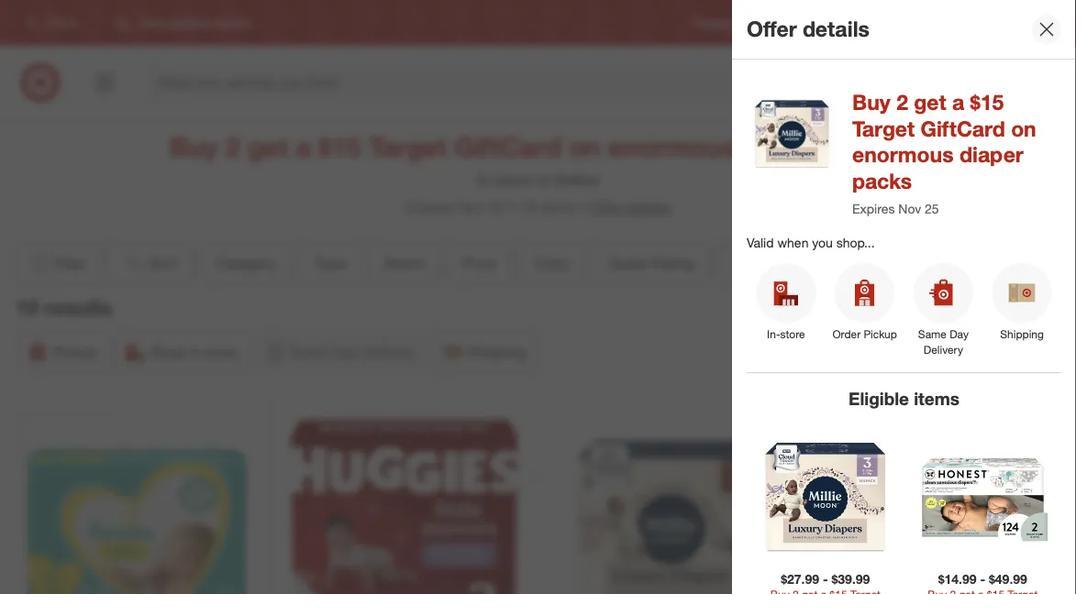 Task type: locate. For each thing, give the bounding box(es) containing it.
19 left results
[[15, 295, 38, 320]]

giftcard inside buy 2 get a $15 target giftcard on enormous diaper packs in-store or online
[[454, 130, 561, 163]]

store left order
[[780, 327, 805, 341]]

0 horizontal spatial buy
[[170, 130, 218, 163]]

giftcard
[[921, 115, 1005, 141], [454, 130, 561, 163]]

color
[[534, 254, 570, 272]]

packs inside buy 2 get a $15 target giftcard on enormous diaper packs in-store or online
[[831, 130, 907, 163]]

1 vertical spatial buy
[[170, 130, 218, 163]]

0 horizontal spatial delivery
[[362, 343, 415, 361]]

find stores link
[[1009, 15, 1065, 31]]

1 horizontal spatial 25
[[925, 201, 939, 217]]

$27.99 - $39.99
[[781, 571, 870, 587]]

0 vertical spatial day
[[950, 327, 969, 341]]

details
[[803, 16, 870, 42], [627, 198, 670, 216]]

0 horizontal spatial offer details
[[591, 198, 670, 216]]

buy
[[852, 89, 891, 115], [170, 130, 218, 163]]

1 horizontal spatial same
[[918, 327, 947, 341]]

pickup down results
[[52, 343, 97, 361]]

order
[[832, 327, 861, 341]]

1 horizontal spatial in-
[[767, 327, 780, 341]]

target inside buy 2 get a $15 target giftcard on enormous diaper packs expires nov 25
[[852, 115, 915, 141]]

1 vertical spatial same
[[291, 343, 329, 361]]

1 horizontal spatial offer details
[[747, 16, 870, 42]]

stores
[[1033, 16, 1065, 30]]

1 horizontal spatial delivery
[[924, 343, 963, 357]]

packs for buy 2 get a $15 target giftcard on enormous diaper packs in-store or online
[[831, 130, 907, 163]]

pampers swaddlers active baby diapers - (select size and count) image
[[22, 412, 252, 594], [22, 412, 252, 594]]

dialog
[[732, 0, 1076, 594]]

0 vertical spatial get
[[914, 89, 946, 115]]

0 horizontal spatial items
[[540, 198, 576, 216]]

0 horizontal spatial 2
[[225, 130, 240, 163]]

buy for buy 2 get a $15 target giftcard on enormous diaper packs expires nov 25
[[852, 89, 891, 115]]

brand button
[[369, 243, 439, 284]]

25 inside buy 2 get a $15 target giftcard on enormous diaper packs expires nov 25
[[925, 201, 939, 217]]

1 vertical spatial offer
[[591, 198, 623, 216]]

millie moon luxury diapers - (select size and count) image
[[556, 412, 786, 594], [556, 412, 786, 594]]

a for buy 2 get a $15 target giftcard on enormous diaper packs expires nov 25
[[952, 89, 964, 115]]

the honest company clean conscious disposable diapers - (select size and pattern) image
[[823, 412, 1055, 594], [823, 412, 1055, 594]]

1 horizontal spatial $15
[[970, 89, 1004, 115]]

target inside buy 2 get a $15 target giftcard on enormous diaper packs in-store or online
[[368, 130, 447, 163]]

get
[[914, 89, 946, 115], [247, 130, 288, 163]]

1 horizontal spatial same day delivery
[[918, 327, 969, 357]]

2 inside buy 2 get a $15 target giftcard on enormous diaper packs expires nov 25
[[896, 89, 908, 115]]

day up eligible items
[[950, 327, 969, 341]]

valid
[[747, 235, 774, 251]]

1 vertical spatial items
[[914, 388, 959, 409]]

0 vertical spatial $15
[[970, 89, 1004, 115]]

0 horizontal spatial enormous
[[608, 130, 736, 163]]

get for buy 2 get a $15 target giftcard on enormous diaper packs in-store or online
[[247, 130, 288, 163]]

expires up brand
[[406, 198, 454, 216]]

same day delivery
[[918, 327, 969, 357], [291, 343, 415, 361]]

1 vertical spatial in-
[[767, 327, 780, 341]]

0 vertical spatial shipping
[[1000, 327, 1044, 341]]

1 horizontal spatial offer
[[747, 16, 797, 42]]

enormous inside buy 2 get a $15 target giftcard on enormous diaper packs expires nov 25
[[852, 142, 954, 167]]

diaper for buy 2 get a $15 target giftcard on enormous diaper packs expires nov 25
[[959, 142, 1024, 167]]

0 horizontal spatial nov
[[458, 198, 485, 216]]

get for buy 2 get a $15 target giftcard on enormous diaper packs expires nov 25
[[914, 89, 946, 115]]

giftcard inside buy 2 get a $15 target giftcard on enormous diaper packs expires nov 25
[[921, 115, 1005, 141]]

on inside buy 2 get a $15 target giftcard on enormous diaper packs expires nov 25
[[1011, 115, 1036, 141]]

offer details inside button
[[591, 198, 670, 216]]

0 horizontal spatial a
[[296, 130, 311, 163]]

offer
[[747, 16, 797, 42], [591, 198, 623, 216]]

1 vertical spatial a
[[296, 130, 311, 163]]

1 delivery from the left
[[362, 343, 415, 361]]

same down the type button
[[291, 343, 329, 361]]

category button
[[200, 243, 292, 284]]

shipping inside button
[[468, 343, 526, 361]]

on
[[1011, 115, 1036, 141], [569, 130, 600, 163]]

1 horizontal spatial diaper
[[959, 142, 1024, 167]]

buy for buy 2 get a $15 target giftcard on enormous diaper packs in-store or online
[[170, 130, 218, 163]]

same inside button
[[291, 343, 329, 361]]

day down the type button
[[333, 343, 358, 361]]

guest rating
[[608, 254, 694, 272]]

day
[[950, 327, 969, 341], [333, 343, 358, 361]]

1 horizontal spatial buy
[[852, 89, 891, 115]]

0 horizontal spatial store
[[204, 343, 237, 361]]

shop in store button
[[116, 332, 249, 372]]

0 horizontal spatial day
[[333, 343, 358, 361]]

search
[[831, 75, 875, 93]]

in-store
[[767, 327, 805, 341]]

- left $49.99
[[980, 571, 985, 587]]

same right order pickup
[[918, 327, 947, 341]]

$15
[[970, 89, 1004, 115], [318, 130, 361, 163]]

same day delivery up eligible items
[[918, 327, 969, 357]]

same day delivery down the type button
[[291, 343, 415, 361]]

brand
[[384, 254, 424, 272]]

huggies little movers baby disposable diapers - (select size and count) image
[[289, 412, 519, 594], [289, 412, 519, 594]]

offer inside dialog
[[747, 16, 797, 42]]

1 vertical spatial offer details
[[591, 198, 670, 216]]

1 vertical spatial shipping
[[468, 343, 526, 361]]

store left or
[[496, 171, 532, 189]]

1 horizontal spatial details
[[803, 16, 870, 42]]

0 horizontal spatial diaper
[[743, 130, 824, 163]]

items down or
[[540, 198, 576, 216]]

shop
[[150, 343, 185, 361]]

1 vertical spatial 19
[[15, 295, 38, 320]]

0 vertical spatial in-
[[477, 171, 496, 189]]

1 vertical spatial pickup
[[52, 343, 97, 361]]

rating
[[652, 254, 694, 272]]

2 delivery from the left
[[924, 343, 963, 357]]

price button
[[447, 243, 511, 284]]

same day delivery button
[[257, 332, 427, 372]]

type
[[315, 254, 346, 272]]

or
[[536, 171, 550, 189]]

pickup right order
[[864, 327, 897, 341]]

2
[[896, 89, 908, 115], [225, 130, 240, 163]]

giftcard for buy 2 get a $15 target giftcard on enormous diaper packs in-store or online
[[454, 130, 561, 163]]

2 vertical spatial store
[[204, 343, 237, 361]]

in- up "expires nov 25"
[[477, 171, 496, 189]]

delivery
[[362, 343, 415, 361], [924, 343, 963, 357]]

expires up shop...
[[852, 201, 895, 217]]

store right in
[[204, 343, 237, 361]]

a for buy 2 get a $15 target giftcard on enormous diaper packs in-store or online
[[296, 130, 311, 163]]

a inside buy 2 get a $15 target giftcard on enormous diaper packs expires nov 25
[[952, 89, 964, 115]]

items right eligible in the right of the page
[[914, 388, 959, 409]]

0 horizontal spatial details
[[627, 198, 670, 216]]

day inside dialog
[[950, 327, 969, 341]]

1 horizontal spatial -
[[980, 571, 985, 587]]

buy inside buy 2 get a $15 target giftcard on enormous diaper packs in-store or online
[[170, 130, 218, 163]]

1 horizontal spatial giftcard
[[921, 115, 1005, 141]]

1 horizontal spatial shipping
[[1000, 327, 1044, 341]]

items inside dialog
[[914, 388, 959, 409]]

shipping
[[1000, 327, 1044, 341], [468, 343, 526, 361]]

enormous down search "button"
[[852, 142, 954, 167]]

0 horizontal spatial shipping
[[468, 343, 526, 361]]

diaper inside buy 2 get a $15 target giftcard on enormous diaper packs in-store or online
[[743, 130, 824, 163]]

0 vertical spatial same
[[918, 327, 947, 341]]

offer details
[[747, 16, 870, 42], [591, 198, 670, 216]]

$15 inside buy 2 get a $15 target giftcard on enormous diaper packs expires nov 25
[[970, 89, 1004, 115]]

1 horizontal spatial a
[[952, 89, 964, 115]]

offer left ad
[[747, 16, 797, 42]]

target up "expires nov 25"
[[368, 130, 447, 163]]

giftcard for buy 2 get a $15 target giftcard on enormous diaper packs expires nov 25
[[921, 115, 1005, 141]]

2 - from the left
[[980, 571, 985, 587]]

1 vertical spatial day
[[333, 343, 358, 361]]

items
[[540, 198, 576, 216], [914, 388, 959, 409]]

$27.99 - $39.99 link
[[752, 425, 899, 594]]

1 horizontal spatial 2
[[896, 89, 908, 115]]

0 horizontal spatial offer
[[591, 198, 623, 216]]

0 vertical spatial items
[[540, 198, 576, 216]]

-
[[823, 571, 828, 587], [980, 571, 985, 587]]

1 horizontal spatial nov
[[898, 201, 921, 217]]

a
[[952, 89, 964, 115], [296, 130, 311, 163]]

0 horizontal spatial target
[[368, 130, 447, 163]]

0 horizontal spatial 25
[[489, 198, 505, 216]]

2 for buy 2 get a $15 target giftcard on enormous diaper packs expires nov 25
[[896, 89, 908, 115]]

1 horizontal spatial items
[[914, 388, 959, 409]]

0 vertical spatial store
[[496, 171, 532, 189]]

0 vertical spatial 2
[[896, 89, 908, 115]]

0 horizontal spatial same
[[291, 343, 329, 361]]

0 horizontal spatial giftcard
[[454, 130, 561, 163]]

store inside buy 2 get a $15 target giftcard on enormous diaper packs in-store or online
[[496, 171, 532, 189]]

0 horizontal spatial 19
[[15, 295, 38, 320]]

0 horizontal spatial same day delivery
[[291, 343, 415, 361]]

packs
[[831, 130, 907, 163], [852, 168, 912, 194]]

pickup
[[864, 327, 897, 341], [52, 343, 97, 361]]

enormous up offer details button
[[608, 130, 736, 163]]

buy inside buy 2 get a $15 target giftcard on enormous diaper packs expires nov 25
[[852, 89, 891, 115]]

1 horizontal spatial expires
[[852, 201, 895, 217]]

target down search "button"
[[852, 115, 915, 141]]

same day delivery inside button
[[291, 343, 415, 361]]

1 horizontal spatial target
[[852, 115, 915, 141]]

0 horizontal spatial -
[[823, 571, 828, 587]]

1 horizontal spatial day
[[950, 327, 969, 341]]

shipping button
[[434, 332, 538, 372]]

0 vertical spatial a
[[952, 89, 964, 115]]

search button
[[831, 62, 875, 106]]

0 vertical spatial packs
[[831, 130, 907, 163]]

0 vertical spatial offer
[[747, 16, 797, 42]]

when
[[777, 235, 809, 251]]

1 vertical spatial get
[[247, 130, 288, 163]]

19
[[520, 198, 536, 216], [15, 295, 38, 320]]

19 down or
[[520, 198, 536, 216]]

buy 2 get a $15 target giftcard on enormous diaper packs expires nov 25
[[852, 89, 1036, 217]]

2 inside buy 2 get a $15 target giftcard on enormous diaper packs in-store or online
[[225, 130, 240, 163]]

2 horizontal spatial store
[[780, 327, 805, 341]]

target for buy 2 get a $15 target giftcard on enormous diaper packs expires nov 25
[[852, 115, 915, 141]]

$27.99
[[781, 571, 819, 587]]

0 vertical spatial buy
[[852, 89, 891, 115]]

size
[[821, 254, 848, 272]]

1 horizontal spatial get
[[914, 89, 946, 115]]

19 for 19 results
[[15, 295, 38, 320]]

1 - from the left
[[823, 571, 828, 587]]

1 horizontal spatial store
[[496, 171, 532, 189]]

1 vertical spatial packs
[[852, 168, 912, 194]]

the honest company clean conscious disposable diapers - four print pack- size 2 - 124ct image
[[909, 425, 1056, 571]]

25
[[489, 198, 505, 216], [925, 201, 939, 217]]

delivery up eligible items
[[924, 343, 963, 357]]

on inside buy 2 get a $15 target giftcard on enormous diaper packs in-store or online
[[569, 130, 600, 163]]

1 horizontal spatial pickup
[[864, 327, 897, 341]]

1 vertical spatial details
[[627, 198, 670, 216]]

enormous inside buy 2 get a $15 target giftcard on enormous diaper packs in-store or online
[[608, 130, 736, 163]]

offer down online
[[591, 198, 623, 216]]

price
[[462, 254, 496, 272]]

- left $39.99 in the bottom right of the page
[[823, 571, 828, 587]]

registry
[[694, 16, 734, 30]]

packs up shop...
[[852, 168, 912, 194]]

packs inside buy 2 get a $15 target giftcard on enormous diaper packs expires nov 25
[[852, 168, 912, 194]]

packs down search "button"
[[831, 130, 907, 163]]

1 horizontal spatial 19
[[520, 198, 536, 216]]

in- down gender "button"
[[767, 327, 780, 341]]

pickup inside dialog
[[864, 327, 897, 341]]

0 horizontal spatial pickup
[[52, 343, 97, 361]]

eligible items
[[849, 388, 959, 409]]

0 vertical spatial offer details
[[747, 16, 870, 42]]

diaper
[[743, 130, 824, 163], [959, 142, 1024, 167]]

0 vertical spatial details
[[803, 16, 870, 42]]

0 vertical spatial 19
[[520, 198, 536, 216]]

1 vertical spatial 2
[[225, 130, 240, 163]]

diaper inside buy 2 get a $15 target giftcard on enormous diaper packs expires nov 25
[[959, 142, 1024, 167]]

enormous
[[608, 130, 736, 163], [852, 142, 954, 167]]

sort button
[[107, 243, 192, 284]]

expires
[[406, 198, 454, 216], [852, 201, 895, 217]]

weekly ad
[[764, 16, 816, 30]]

get inside buy 2 get a $15 target giftcard on enormous diaper packs in-store or online
[[247, 130, 288, 163]]

1 vertical spatial $15
[[318, 130, 361, 163]]

get inside buy 2 get a $15 target giftcard on enormous diaper packs expires nov 25
[[914, 89, 946, 115]]

on for buy 2 get a $15 target giftcard on enormous diaper packs in-store or online
[[569, 130, 600, 163]]

delivery down brand button
[[362, 343, 415, 361]]

nov
[[458, 198, 485, 216], [898, 201, 921, 217]]

in-
[[477, 171, 496, 189], [767, 327, 780, 341]]

1 horizontal spatial on
[[1011, 115, 1036, 141]]

$39.99
[[832, 571, 870, 587]]

offer details inside dialog
[[747, 16, 870, 42]]

store
[[496, 171, 532, 189], [780, 327, 805, 341], [204, 343, 237, 361]]

$15 inside buy 2 get a $15 target giftcard on enormous diaper packs in-store or online
[[318, 130, 361, 163]]

online
[[554, 171, 599, 189]]

0 vertical spatial pickup
[[864, 327, 897, 341]]

0 horizontal spatial on
[[569, 130, 600, 163]]

same
[[918, 327, 947, 341], [291, 343, 329, 361]]

1 horizontal spatial enormous
[[852, 142, 954, 167]]

redcard link
[[845, 15, 889, 31]]

target
[[852, 115, 915, 141], [368, 130, 447, 163]]

color button
[[519, 243, 585, 284]]

0 horizontal spatial in-
[[477, 171, 496, 189]]

1 vertical spatial store
[[780, 327, 805, 341]]

weekly
[[764, 16, 799, 30]]

0 horizontal spatial get
[[247, 130, 288, 163]]

delivery inside dialog
[[924, 343, 963, 357]]

target for buy 2 get a $15 target giftcard on enormous diaper packs in-store or online
[[368, 130, 447, 163]]

gender
[[733, 254, 782, 272]]

19 for 19 items
[[520, 198, 536, 216]]

details inside dialog
[[803, 16, 870, 42]]

you
[[812, 235, 833, 251]]

a inside buy 2 get a $15 target giftcard on enormous diaper packs in-store or online
[[296, 130, 311, 163]]

0 horizontal spatial $15
[[318, 130, 361, 163]]

pickup inside button
[[52, 343, 97, 361]]



Task type: describe. For each thing, give the bounding box(es) containing it.
$49.99
[[989, 571, 1027, 587]]

find
[[1009, 16, 1030, 30]]

buy 2 get a $15 target giftcard on enormous diaper packs in-store or online
[[170, 130, 907, 189]]

valid when you shop...
[[747, 235, 875, 251]]

on for buy 2 get a $15 target giftcard on enormous diaper packs expires nov 25
[[1011, 115, 1036, 141]]

packs for buy 2 get a $15 target giftcard on enormous diaper packs expires nov 25
[[852, 168, 912, 194]]

same inside dialog
[[918, 327, 947, 341]]

ad
[[802, 16, 816, 30]]

redcard
[[845, 16, 889, 30]]

size button
[[805, 243, 864, 284]]

$15 for buy 2 get a $15 target giftcard on enormous diaper packs expires nov 25
[[970, 89, 1004, 115]]

in
[[189, 343, 200, 361]]

expires inside buy 2 get a $15 target giftcard on enormous diaper packs expires nov 25
[[852, 201, 895, 217]]

$14.99 - $49.99 link
[[909, 425, 1056, 594]]

store inside dialog
[[780, 327, 805, 341]]

details inside button
[[627, 198, 670, 216]]

$14.99 - $49.99
[[938, 571, 1027, 587]]

store inside button
[[204, 343, 237, 361]]

shop...
[[836, 235, 875, 251]]

find stores
[[1009, 16, 1065, 30]]

- for $49.99
[[980, 571, 985, 587]]

guest
[[608, 254, 648, 272]]

items for 19 items
[[540, 198, 576, 216]]

- for $39.99
[[823, 571, 828, 587]]

target promotion image image
[[747, 89, 838, 180]]

day inside button
[[333, 343, 358, 361]]

items for eligible items
[[914, 388, 959, 409]]

$15 for buy 2 get a $15 target giftcard on enormous diaper packs in-store or online
[[318, 130, 361, 163]]

delivery inside button
[[362, 343, 415, 361]]

filter
[[54, 254, 86, 272]]

in- inside dialog
[[767, 327, 780, 341]]

What can we help you find? suggestions appear below search field
[[147, 62, 844, 103]]

category
[[215, 254, 276, 272]]

same day delivery inside dialog
[[918, 327, 969, 357]]

gender button
[[717, 243, 798, 284]]

sort
[[149, 254, 177, 272]]

2 for buy 2 get a $15 target giftcard on enormous diaper packs in-store or online
[[225, 130, 240, 163]]

registry link
[[694, 15, 734, 31]]

filter button
[[15, 243, 100, 284]]

guest rating button
[[593, 243, 710, 284]]

offer details button
[[576, 197, 670, 218]]

$14.99
[[938, 571, 977, 587]]

dialog containing offer details
[[732, 0, 1076, 594]]

19 results
[[15, 295, 112, 320]]

expires nov 25
[[406, 198, 505, 216]]

19 items
[[520, 198, 576, 216]]

eligible
[[849, 388, 909, 409]]

in- inside buy 2 get a $15 target giftcard on enormous diaper packs in-store or online
[[477, 171, 496, 189]]

results
[[44, 295, 112, 320]]

order pickup
[[832, 327, 897, 341]]

weekly ad link
[[764, 15, 816, 31]]

enormous for buy 2 get a $15 target giftcard on enormous diaper packs in-store or online
[[608, 130, 736, 163]]

0 horizontal spatial expires
[[406, 198, 454, 216]]

nov inside buy 2 get a $15 target giftcard on enormous diaper packs expires nov 25
[[898, 201, 921, 217]]

pickup button
[[18, 332, 109, 372]]

shop in store
[[150, 343, 237, 361]]

type button
[[299, 243, 361, 284]]

offer inside button
[[591, 198, 623, 216]]

diaper for buy 2 get a $15 target giftcard on enormous diaper packs in-store or online
[[743, 130, 824, 163]]

millie moon mega box disposable diapers - size 3 - 144ct image
[[752, 425, 899, 571]]

enormous for buy 2 get a $15 target giftcard on enormous diaper packs expires nov 25
[[852, 142, 954, 167]]



Task type: vqa. For each thing, say whether or not it's contained in the screenshot.
5.9 on the left of the page
no



